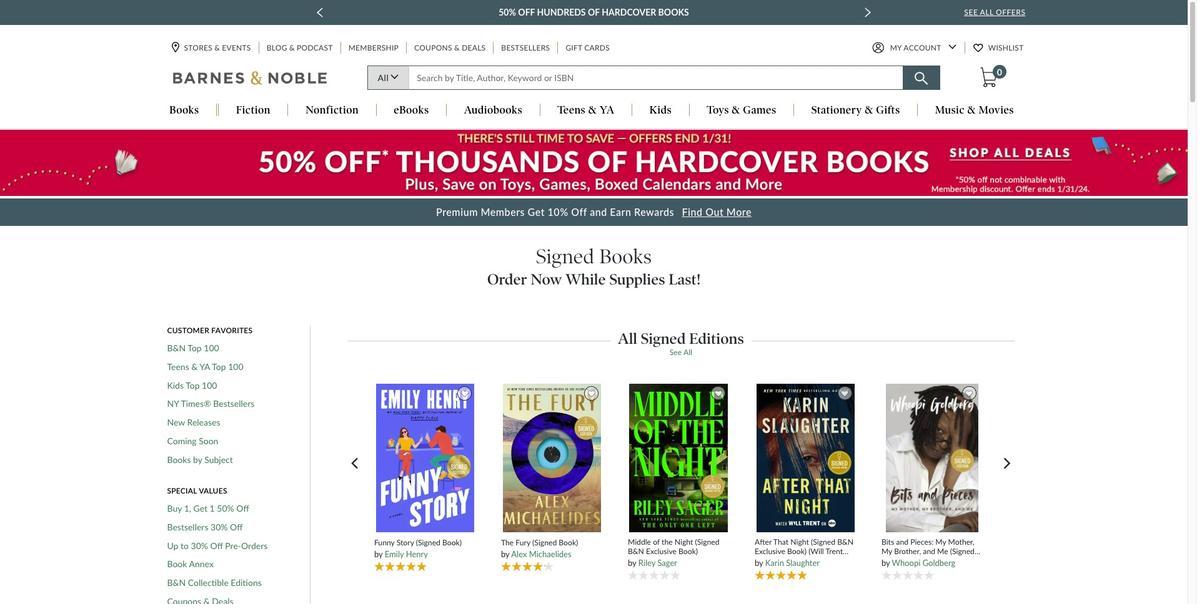 Task type: describe. For each thing, give the bounding box(es) containing it.
karin
[[765, 559, 784, 569]]

30% inside "bestsellers 30% off" link
[[211, 522, 228, 533]]

0
[[997, 67, 1003, 78]]

funny story (signed book) by emily henry
[[374, 539, 462, 560]]

up to 30% off pre-orders link
[[167, 541, 268, 552]]

2 vertical spatial my
[[882, 548, 892, 557]]

100 for kids top 100
[[202, 380, 217, 391]]

bestsellers for bestsellers 30% off
[[167, 522, 208, 533]]

book) inside the fury (signed book) by alex michaelides
[[559, 539, 578, 548]]

1 horizontal spatial and
[[896, 538, 909, 547]]

me
[[938, 548, 948, 557]]

stores
[[184, 43, 212, 53]]

podcast
[[297, 43, 333, 53]]

books button
[[152, 104, 216, 118]]

sager
[[658, 559, 678, 569]]

soon
[[199, 436, 218, 447]]

books inside 'signed books order now while supplies last!'
[[599, 245, 652, 269]]

by down coming soon link
[[193, 455, 202, 465]]

night inside the middle of the night (signed b&n exclusive book) by riley sager
[[675, 538, 693, 547]]

bestsellers for bestsellers
[[501, 43, 550, 53]]

up to 30% off pre-orders
[[167, 541, 268, 552]]

editions for signed
[[689, 330, 744, 348]]

kids for kids top 100
[[167, 380, 184, 391]]

middle of the night (signed b&n exclusive book) by riley sager
[[628, 538, 720, 569]]

premium members get 10% off and earn rewards find out more
[[436, 206, 752, 218]]

by inside funny story (signed book) by emily henry
[[374, 550, 383, 560]]

brother,
[[894, 548, 921, 557]]

whoopi goldberg link
[[892, 559, 956, 569]]

buy 1, get 1 50% off link
[[167, 504, 249, 515]]

favorites
[[211, 326, 253, 336]]

top for b&n top 100
[[188, 343, 202, 354]]

while
[[566, 271, 606, 289]]

by whoopi goldberg
[[882, 559, 956, 569]]

henry
[[406, 550, 428, 560]]

annex
[[189, 560, 214, 570]]

middle of the night (signed b&n exclusive book) link
[[628, 538, 730, 557]]

& for teens & ya top 100
[[191, 362, 198, 373]]

teens & ya top 100
[[167, 362, 243, 373]]

alex michaelides link
[[511, 550, 572, 560]]

see inside all signed editions see all
[[670, 348, 682, 358]]

music
[[935, 104, 965, 117]]

pre-
[[225, 541, 241, 552]]

kids top 100
[[167, 380, 217, 391]]

membership
[[348, 43, 399, 53]]

blog
[[267, 43, 287, 53]]

trent
[[826, 548, 843, 557]]

by left karin at the right of the page
[[755, 559, 763, 569]]

& for coupons & deals
[[454, 43, 460, 53]]

my inside my account dropdown button
[[890, 43, 902, 53]]

book) inside after that night (signed b&n exclusive book) (will trent series #11)
[[787, 548, 807, 557]]

off inside buy 1, get 1 50% off link
[[236, 504, 249, 515]]

book annex
[[167, 560, 214, 570]]

that
[[774, 538, 789, 547]]

kids top 100 link
[[167, 380, 217, 391]]

stores & events
[[184, 43, 251, 53]]

now
[[531, 271, 562, 289]]

(signed inside the fury (signed book) by alex michaelides
[[533, 539, 557, 548]]

get for members
[[528, 206, 545, 218]]

(signed inside bits and pieces: my mother, my brother, and me (signed book)
[[950, 548, 975, 557]]

coming soon link
[[167, 436, 218, 447]]

(signed inside the middle of the night (signed b&n exclusive book) by riley sager
[[695, 538, 720, 547]]

new releases
[[167, 418, 220, 428]]

music & movies button
[[918, 104, 1032, 118]]

books by subject
[[167, 455, 233, 465]]

coupons
[[414, 43, 452, 53]]

by inside the middle of the night (signed b&n exclusive book) by riley sager
[[628, 559, 636, 569]]

new releases link
[[167, 418, 220, 429]]

customer favorites
[[167, 326, 253, 336]]

membership link
[[347, 42, 400, 54]]

10%
[[548, 206, 569, 218]]

b&n down book
[[167, 578, 186, 589]]

& for stores & events
[[214, 43, 220, 53]]

top for kids top 100
[[186, 380, 200, 391]]

my account
[[890, 43, 942, 53]]

down arrow image
[[948, 45, 957, 50]]

signed inside all signed editions see all
[[641, 330, 686, 348]]

get for 1,
[[193, 504, 208, 515]]

by inside the fury (signed book) by alex michaelides
[[501, 550, 510, 560]]

bits
[[882, 538, 894, 547]]

account
[[904, 43, 942, 53]]

funny story (signed book) image
[[375, 384, 475, 534]]

bits and pieces: my mother, my brother, and me (signed book) image
[[886, 384, 980, 533]]

b&n collectible editions link
[[167, 578, 262, 589]]

teens & ya top 100 link
[[167, 362, 243, 373]]

hundreds
[[537, 7, 586, 17]]

exclusive inside the middle of the night (signed b&n exclusive book) by riley sager
[[646, 548, 677, 557]]

b&n top 100 link
[[167, 343, 219, 354]]

search image
[[915, 72, 928, 85]]

ny times® bestsellers link
[[167, 399, 255, 410]]

ebooks button
[[377, 104, 446, 118]]

0 button
[[979, 65, 1007, 88]]

top inside teens & ya top 100 link
[[212, 362, 226, 373]]

stationery & gifts
[[812, 104, 900, 117]]

emily henry link
[[385, 550, 428, 560]]

premium
[[436, 206, 478, 218]]

teens for teens & ya top 100
[[167, 362, 189, 373]]

hardcover
[[602, 7, 656, 17]]

pieces:
[[911, 538, 934, 547]]

all signed editions see all
[[618, 330, 744, 358]]

audiobooks
[[464, 104, 522, 117]]

gift cards
[[566, 43, 610, 53]]

exclusive inside after that night (signed b&n exclusive book) (will trent series #11)
[[755, 548, 786, 557]]

collectible
[[188, 578, 229, 589]]

offers
[[996, 7, 1026, 17]]

michaelides
[[529, 550, 572, 560]]

signed inside 'signed books order now while supplies last!'
[[536, 245, 594, 269]]

(signed inside funny story (signed book) by emily henry
[[416, 539, 441, 548]]

stores & events link
[[172, 42, 252, 54]]

the fury (signed book) link
[[501, 539, 603, 548]]

0 horizontal spatial and
[[590, 206, 607, 218]]

goldberg
[[923, 559, 956, 569]]

off inside the 50% off hundreds of hardcover books link
[[518, 7, 535, 17]]

last!
[[669, 271, 701, 289]]

movies
[[979, 104, 1014, 117]]

50% inside buy 1, get 1 50% off link
[[217, 504, 234, 515]]



Task type: locate. For each thing, give the bounding box(es) containing it.
& for toys & games
[[732, 104, 741, 117]]

ya for teens & ya
[[600, 104, 615, 117]]

toys
[[707, 104, 729, 117]]

get inside buy 1, get 1 50% off link
[[193, 504, 208, 515]]

off right 10%
[[571, 206, 587, 218]]

2 vertical spatial and
[[923, 548, 936, 557]]

after that night (signed b&n exclusive book) (will trent series #11)
[[755, 538, 854, 566]]

see all offers link
[[965, 7, 1026, 17]]

events
[[222, 43, 251, 53]]

50% right the 1
[[217, 504, 234, 515]]

& inside signed books main content
[[191, 362, 198, 373]]

members
[[481, 206, 525, 218]]

& left gifts
[[865, 104, 874, 117]]

toys & games
[[707, 104, 777, 117]]

and
[[590, 206, 607, 218], [896, 538, 909, 547], [923, 548, 936, 557]]

supplies
[[610, 271, 665, 289]]

bestsellers up releases
[[213, 399, 255, 410]]

teens up 50% off thousans of hardcover books, plus, save on toys, games, boxed calendars and more image
[[558, 104, 586, 117]]

gifts
[[876, 104, 900, 117]]

(signed up "(will"
[[811, 538, 836, 547]]

after
[[755, 538, 772, 547]]

coupons & deals
[[414, 43, 486, 53]]

1 vertical spatial teens
[[167, 362, 189, 373]]

0 vertical spatial teens
[[558, 104, 586, 117]]

teens & ya
[[558, 104, 615, 117]]

1 vertical spatial kids
[[167, 380, 184, 391]]

1 horizontal spatial teens
[[558, 104, 586, 117]]

out
[[706, 206, 724, 218]]

1 exclusive from the left
[[646, 548, 677, 557]]

teens
[[558, 104, 586, 117], [167, 362, 189, 373]]

signed up see all link on the right
[[641, 330, 686, 348]]

ya down b&n top 100 link in the bottom left of the page
[[200, 362, 210, 373]]

0 vertical spatial my
[[890, 43, 902, 53]]

2 vertical spatial bestsellers
[[167, 522, 208, 533]]

top down b&n top 100 link in the bottom left of the page
[[212, 362, 226, 373]]

more
[[727, 206, 752, 218]]

riley
[[639, 559, 656, 569]]

signed up now
[[536, 245, 594, 269]]

night inside after that night (signed b&n exclusive book) (will trent series #11)
[[791, 538, 809, 547]]

(will
[[809, 548, 824, 557]]

signed books main content
[[0, 130, 1188, 605]]

1 horizontal spatial 30%
[[211, 522, 228, 533]]

0 horizontal spatial night
[[675, 538, 693, 547]]

book) inside the middle of the night (signed b&n exclusive book) by riley sager
[[679, 548, 698, 557]]

ya for teens & ya top 100
[[200, 362, 210, 373]]

kids for kids
[[650, 104, 672, 117]]

of inside the middle of the night (signed b&n exclusive book) by riley sager
[[653, 538, 660, 547]]

30% right to
[[191, 541, 208, 552]]

my up me in the bottom right of the page
[[936, 538, 946, 547]]

& right music
[[968, 104, 976, 117]]

get left the 1
[[193, 504, 208, 515]]

logo image
[[173, 71, 328, 88]]

1 vertical spatial 30%
[[191, 541, 208, 552]]

1 horizontal spatial kids
[[650, 104, 672, 117]]

0 vertical spatial bestsellers
[[501, 43, 550, 53]]

by down funny
[[374, 550, 383, 560]]

editions inside b&n collectible editions link
[[231, 578, 262, 589]]

1 horizontal spatial bestsellers
[[213, 399, 255, 410]]

0 vertical spatial top
[[188, 343, 202, 354]]

off right the 1
[[236, 504, 249, 515]]

slaughter
[[786, 559, 820, 569]]

1 vertical spatial ya
[[200, 362, 210, 373]]

100 for b&n top 100
[[204, 343, 219, 354]]

gift
[[566, 43, 582, 53]]

book) inside bits and pieces: my mother, my brother, and me (signed book)
[[882, 557, 901, 566]]

by
[[193, 455, 202, 465], [374, 550, 383, 560], [501, 550, 510, 560], [628, 559, 636, 569], [755, 559, 763, 569], [882, 559, 890, 569]]

series
[[755, 557, 775, 566]]

0 horizontal spatial get
[[193, 504, 208, 515]]

earn
[[610, 206, 632, 218]]

ya inside signed books main content
[[200, 362, 210, 373]]

1 vertical spatial editions
[[231, 578, 262, 589]]

(signed inside after that night (signed b&n exclusive book) (will trent series #11)
[[811, 538, 836, 547]]

50%
[[499, 7, 516, 17], [217, 504, 234, 515]]

2 horizontal spatial and
[[923, 548, 936, 557]]

blog & podcast
[[267, 43, 333, 53]]

exclusive down the the
[[646, 548, 677, 557]]

1 vertical spatial get
[[193, 504, 208, 515]]

bestsellers 30% off link
[[167, 522, 243, 533]]

100 down customer favorites
[[204, 343, 219, 354]]

off up pre-
[[230, 522, 243, 533]]

book) inside funny story (signed book) by emily henry
[[442, 539, 462, 548]]

of left the the
[[653, 538, 660, 547]]

1 horizontal spatial of
[[653, 538, 660, 547]]

the fury (signed book) image
[[502, 384, 602, 534]]

top up times®
[[186, 380, 200, 391]]

signed books order now while supplies last!
[[487, 245, 701, 289]]

1 horizontal spatial exclusive
[[755, 548, 786, 557]]

0 vertical spatial 50%
[[499, 7, 516, 17]]

0 vertical spatial editions
[[689, 330, 744, 348]]

teens up kids top 100
[[167, 362, 189, 373]]

1 horizontal spatial editions
[[689, 330, 744, 348]]

off inside up to 30% off pre-orders link
[[210, 541, 223, 552]]

(signed up "alex michaelides" link at the bottom left
[[533, 539, 557, 548]]

0 horizontal spatial see
[[670, 348, 682, 358]]

2 night from the left
[[791, 538, 809, 547]]

0 horizontal spatial 50%
[[217, 504, 234, 515]]

0 horizontal spatial ya
[[200, 362, 210, 373]]

book
[[167, 560, 187, 570]]

toys & games button
[[690, 104, 794, 118]]

1 vertical spatial see
[[670, 348, 682, 358]]

funny
[[374, 539, 395, 548]]

& for blog & podcast
[[289, 43, 295, 53]]

30% inside up to 30% off pre-orders link
[[191, 541, 208, 552]]

2 horizontal spatial bestsellers
[[501, 43, 550, 53]]

Search by Title, Author, Keyword or ISBN text field
[[409, 66, 903, 90]]

0 vertical spatial get
[[528, 206, 545, 218]]

& inside button
[[865, 104, 874, 117]]

100
[[204, 343, 219, 354], [228, 362, 243, 373], [202, 380, 217, 391]]

0 horizontal spatial editions
[[231, 578, 262, 589]]

exclusive up series
[[755, 548, 786, 557]]

night right that
[[791, 538, 809, 547]]

1 vertical spatial top
[[212, 362, 226, 373]]

off left hundreds
[[518, 7, 535, 17]]

50% off hundreds of hardcover books
[[499, 7, 689, 17]]

1 horizontal spatial signed
[[641, 330, 686, 348]]

editions up see all link on the right
[[689, 330, 744, 348]]

get
[[528, 206, 545, 218], [193, 504, 208, 515]]

0 vertical spatial ya
[[600, 104, 615, 117]]

1 vertical spatial of
[[653, 538, 660, 547]]

emily
[[385, 550, 404, 560]]

middle
[[628, 538, 651, 547]]

0 vertical spatial see
[[965, 7, 978, 17]]

50% up bestsellers link
[[499, 7, 516, 17]]

(signed down the mother,
[[950, 548, 975, 557]]

1 vertical spatial 50%
[[217, 504, 234, 515]]

100 down the favorites
[[228, 362, 243, 373]]

0 vertical spatial signed
[[536, 245, 594, 269]]

1 vertical spatial signed
[[641, 330, 686, 348]]

new
[[167, 418, 185, 428]]

up
[[167, 541, 178, 552]]

& right stores on the top
[[214, 43, 220, 53]]

all link
[[367, 66, 409, 90]]

fiction
[[236, 104, 271, 117]]

& right toys
[[732, 104, 741, 117]]

0 vertical spatial kids
[[650, 104, 672, 117]]

karin slaughter link
[[765, 559, 820, 569]]

bestsellers link
[[500, 42, 551, 54]]

1 vertical spatial bestsellers
[[213, 399, 255, 410]]

by left riley
[[628, 559, 636, 569]]

1 horizontal spatial see
[[965, 7, 978, 17]]

bestsellers left gift
[[501, 43, 550, 53]]

kids
[[650, 104, 672, 117], [167, 380, 184, 391]]

& right blog
[[289, 43, 295, 53]]

1 horizontal spatial night
[[791, 538, 809, 547]]

after that night (signed b&n exclusive book) (will trent series #11) image
[[756, 384, 855, 533]]

fiction button
[[219, 104, 288, 118]]

2 exclusive from the left
[[755, 548, 786, 557]]

subject
[[204, 455, 233, 465]]

book annex link
[[167, 560, 214, 570]]

deals
[[462, 43, 486, 53]]

teens for teens & ya
[[558, 104, 586, 117]]

0 vertical spatial of
[[588, 7, 600, 17]]

alex
[[511, 550, 527, 560]]

blog & podcast link
[[265, 42, 334, 54]]

get left 10%
[[528, 206, 545, 218]]

by down the
[[501, 550, 510, 560]]

stationery & gifts button
[[794, 104, 918, 118]]

30% up up to 30% off pre-orders
[[211, 522, 228, 533]]

& for stationery & gifts
[[865, 104, 874, 117]]

50% off hundreds of hardcover books link
[[499, 5, 689, 20]]

ya left kids button
[[600, 104, 615, 117]]

bestsellers
[[501, 43, 550, 53], [213, 399, 255, 410], [167, 522, 208, 533]]

& left deals
[[454, 43, 460, 53]]

0 horizontal spatial bestsellers
[[167, 522, 208, 533]]

b&n collectible editions
[[167, 578, 262, 589]]

kids inside button
[[650, 104, 672, 117]]

special
[[167, 487, 197, 496]]

all
[[980, 7, 994, 17], [378, 73, 389, 83], [618, 330, 638, 348], [684, 348, 692, 358]]

editions for collectible
[[231, 578, 262, 589]]

story
[[397, 539, 414, 548]]

see all link
[[670, 348, 692, 358]]

previous slide / item image
[[317, 7, 323, 17]]

b&n up trent
[[838, 538, 854, 547]]

wishlist link
[[973, 42, 1025, 54]]

None field
[[409, 66, 903, 90]]

and down the pieces:
[[923, 548, 936, 557]]

1 horizontal spatial get
[[528, 206, 545, 218]]

buy
[[167, 504, 182, 515]]

off inside "bestsellers 30% off" link
[[230, 522, 243, 533]]

coming soon
[[167, 436, 218, 447]]

(signed up henry
[[416, 539, 441, 548]]

by left "whoopi"
[[882, 559, 890, 569]]

100 inside b&n top 100 link
[[204, 343, 219, 354]]

my right user icon
[[890, 43, 902, 53]]

ya inside button
[[600, 104, 615, 117]]

teens inside teens & ya top 100 link
[[167, 362, 189, 373]]

editions down orders
[[231, 578, 262, 589]]

top inside b&n top 100 link
[[188, 343, 202, 354]]

2 vertical spatial 100
[[202, 380, 217, 391]]

b&n inside after that night (signed b&n exclusive book) (will trent series #11)
[[838, 538, 854, 547]]

editions
[[689, 330, 744, 348], [231, 578, 262, 589]]

top down customer
[[188, 343, 202, 354]]

teens inside "teens & ya" button
[[558, 104, 586, 117]]

2 vertical spatial top
[[186, 380, 200, 391]]

1 horizontal spatial 50%
[[499, 7, 516, 17]]

50% off thousans of hardcover books, plus, save on toys, games, boxed calendars and more image
[[0, 130, 1188, 196]]

cards
[[584, 43, 610, 53]]

1 horizontal spatial ya
[[600, 104, 615, 117]]

1 night from the left
[[675, 538, 693, 547]]

kids up ny
[[167, 380, 184, 391]]

ebooks
[[394, 104, 429, 117]]

0 vertical spatial 100
[[204, 343, 219, 354]]

books by subject link
[[167, 455, 233, 466]]

see
[[965, 7, 978, 17], [670, 348, 682, 358]]

coupons & deals link
[[413, 42, 487, 54]]

1 vertical spatial my
[[936, 538, 946, 547]]

0 vertical spatial 30%
[[211, 522, 228, 533]]

cart image
[[980, 68, 997, 88]]

b&n down customer
[[167, 343, 186, 354]]

ny times® bestsellers
[[167, 399, 255, 410]]

& down b&n top 100 link in the bottom left of the page
[[191, 362, 198, 373]]

my down the 'bits'
[[882, 548, 892, 557]]

0 horizontal spatial exclusive
[[646, 548, 677, 557]]

& up 50% off thousans of hardcover books, plus, save on toys, games, boxed calendars and more image
[[589, 104, 597, 117]]

next slide / item image
[[865, 7, 871, 17]]

1,
[[184, 504, 191, 515]]

kids down the search by title, author, keyword or isbn text field
[[650, 104, 672, 117]]

funny story (signed book) link
[[374, 539, 476, 548]]

of right hundreds
[[588, 7, 600, 17]]

books
[[658, 7, 689, 17], [169, 104, 199, 117], [599, 245, 652, 269], [167, 455, 191, 465]]

0 horizontal spatial 30%
[[191, 541, 208, 552]]

0 horizontal spatial signed
[[536, 245, 594, 269]]

100 inside teens & ya top 100 link
[[228, 362, 243, 373]]

(signed
[[695, 538, 720, 547], [811, 538, 836, 547], [416, 539, 441, 548], [533, 539, 557, 548], [950, 548, 975, 557]]

editions inside all signed editions see all
[[689, 330, 744, 348]]

middle of the night (signed b&n exclusive book) image
[[629, 384, 729, 533]]

books inside button
[[169, 104, 199, 117]]

(signed right the the
[[695, 538, 720, 547]]

night right the the
[[675, 538, 693, 547]]

off left pre-
[[210, 541, 223, 552]]

and left earn
[[590, 206, 607, 218]]

bestsellers down 1,
[[167, 522, 208, 533]]

0 horizontal spatial kids
[[167, 380, 184, 391]]

0 horizontal spatial of
[[588, 7, 600, 17]]

1 vertical spatial and
[[896, 538, 909, 547]]

b&n down middle at the right bottom of page
[[628, 548, 644, 557]]

1 vertical spatial 100
[[228, 362, 243, 373]]

user image
[[872, 42, 884, 54]]

& for music & movies
[[968, 104, 976, 117]]

customer
[[167, 326, 209, 336]]

mother,
[[948, 538, 975, 547]]

& for teens & ya
[[589, 104, 597, 117]]

0 horizontal spatial teens
[[167, 362, 189, 373]]

bits and pieces: my mother, my brother, and me (signed book) link
[[882, 538, 983, 566]]

100 inside 'kids top 100' link
[[202, 380, 217, 391]]

gift cards link
[[565, 42, 611, 54]]

whoopi
[[892, 559, 921, 569]]

top inside 'kids top 100' link
[[186, 380, 200, 391]]

and up brother,
[[896, 538, 909, 547]]

releases
[[187, 418, 220, 428]]

100 up ny times® bestsellers
[[202, 380, 217, 391]]

0 vertical spatial and
[[590, 206, 607, 218]]

bestsellers 30% off
[[167, 522, 243, 533]]

b&n inside the middle of the night (signed b&n exclusive book) by riley sager
[[628, 548, 644, 557]]

kids inside signed books main content
[[167, 380, 184, 391]]



Task type: vqa. For each thing, say whether or not it's contained in the screenshot.


